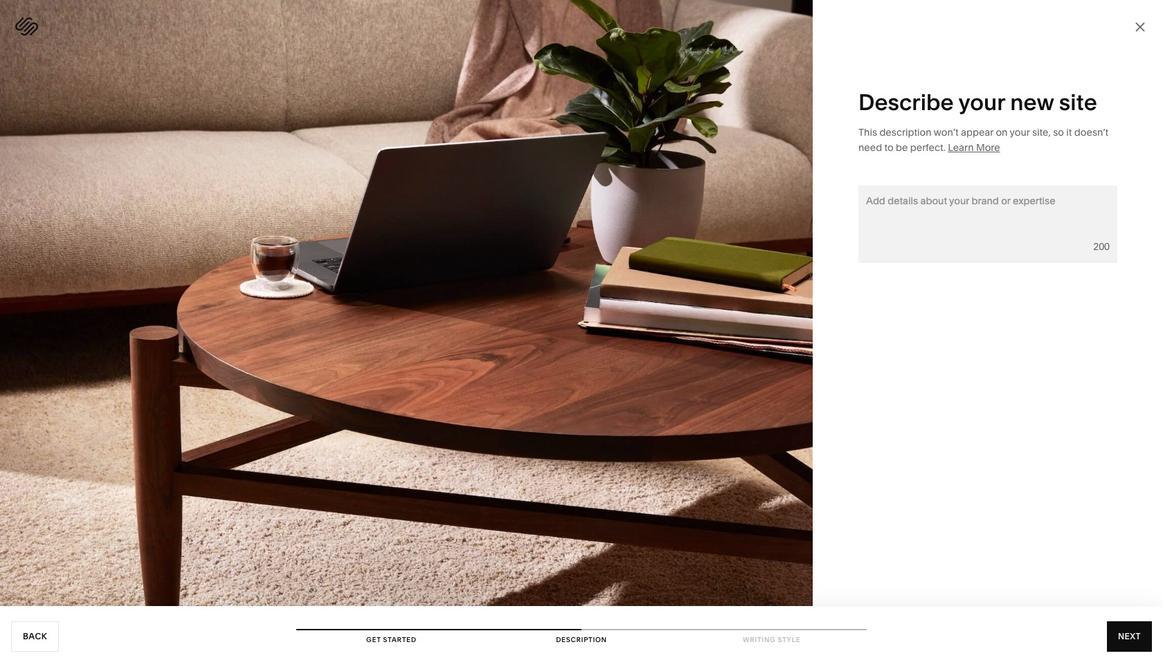 Task type: describe. For each thing, give the bounding box(es) containing it.
learn more
[[949, 141, 1001, 154]]

style
[[778, 636, 801, 644]]

back
[[23, 631, 47, 642]]

site,
[[1033, 126, 1052, 139]]

back button
[[11, 621, 59, 652]]

describe your new site
[[859, 89, 1098, 116]]

next
[[1119, 631, 1142, 642]]

need
[[859, 141, 883, 154]]

laptop on table image
[[0, 0, 813, 606]]

get
[[367, 636, 381, 644]]

writing
[[743, 636, 776, 644]]

next button
[[1108, 621, 1153, 652]]

get started
[[367, 636, 417, 644]]

perfect.
[[911, 141, 946, 154]]

be
[[896, 141, 909, 154]]

to
[[885, 141, 894, 154]]

describe
[[859, 89, 954, 116]]



Task type: vqa. For each thing, say whether or not it's contained in the screenshot.
Main Navigation
no



Task type: locate. For each thing, give the bounding box(es) containing it.
it
[[1067, 126, 1073, 139]]

more
[[977, 141, 1001, 154]]

your
[[959, 89, 1006, 116], [1010, 126, 1031, 139]]

site
[[1060, 89, 1098, 116]]

Add details about your brand or expertise text field
[[867, 193, 1086, 254]]

1 horizontal spatial your
[[1010, 126, 1031, 139]]

description
[[880, 126, 932, 139]]

started
[[383, 636, 417, 644]]

new
[[1011, 89, 1055, 116]]

description
[[556, 636, 607, 644]]

learn more link
[[949, 141, 1001, 154]]

your right on
[[1010, 126, 1031, 139]]

your up appear
[[959, 89, 1006, 116]]

appear
[[962, 126, 994, 139]]

0 horizontal spatial your
[[959, 89, 1006, 116]]

so
[[1054, 126, 1065, 139]]

0 vertical spatial your
[[959, 89, 1006, 116]]

your inside this description won't appear on your site, so it doesn't need to be perfect.
[[1010, 126, 1031, 139]]

doesn't
[[1075, 126, 1109, 139]]

this
[[859, 126, 878, 139]]

won't
[[934, 126, 959, 139]]

writing style
[[743, 636, 801, 644]]

1 vertical spatial your
[[1010, 126, 1031, 139]]

on
[[996, 126, 1008, 139]]

learn
[[949, 141, 974, 154]]

this description won't appear on your site, so it doesn't need to be perfect.
[[859, 126, 1109, 154]]

200
[[1094, 240, 1111, 253]]



